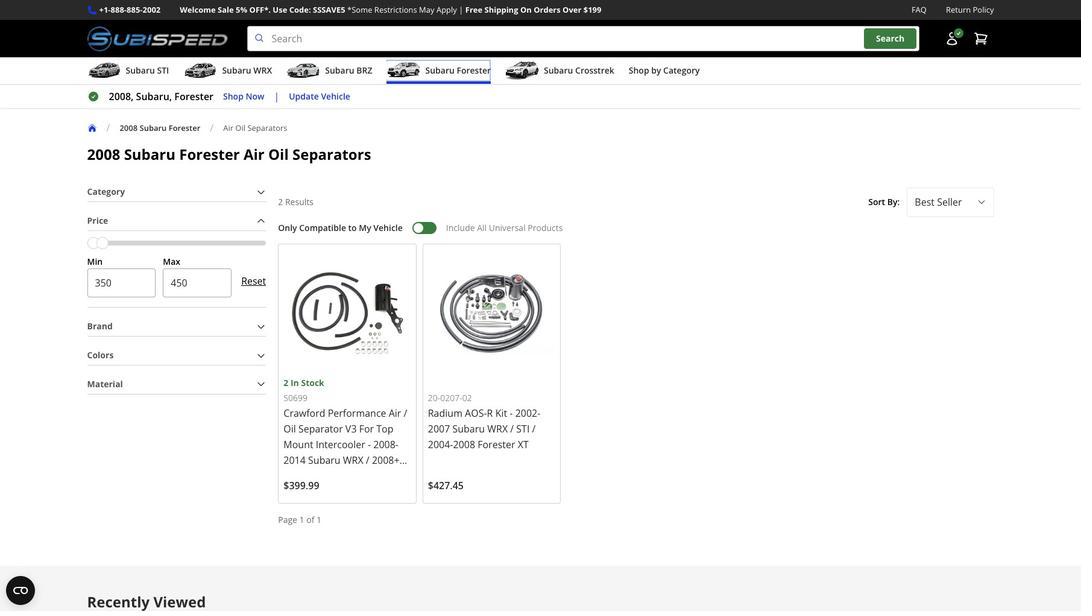 Task type: describe. For each thing, give the bounding box(es) containing it.
subaru left "crosstrek" at the right
[[544, 65, 574, 76]]

2008 inside "radium aos-r kit - 2002- 2007 subaru wrx / sti / 2004-2008 forester xt"
[[453, 438, 476, 451]]

1 vertical spatial oil
[[269, 144, 289, 164]]

$199
[[584, 4, 602, 15]]

include
[[446, 222, 475, 233]]

forester inside dropdown button
[[457, 65, 491, 76]]

+1-888-885-2002
[[99, 4, 161, 15]]

compatible
[[299, 222, 346, 233]]

sort
[[869, 196, 886, 208]]

page 1 of 1
[[278, 514, 322, 526]]

s0699
[[284, 392, 308, 404]]

subaru sti button
[[87, 60, 169, 84]]

button image
[[945, 31, 960, 46]]

results
[[285, 196, 314, 208]]

in
[[291, 377, 299, 389]]

now
[[246, 90, 265, 102]]

radium
[[428, 407, 463, 420]]

2008, subaru, forester
[[109, 90, 214, 103]]

2 for 2 results
[[278, 196, 283, 208]]

restrictions
[[375, 4, 417, 15]]

brz
[[357, 65, 373, 76]]

2008+
[[372, 454, 400, 467]]

reset button
[[241, 267, 266, 296]]

mount
[[284, 438, 314, 451]]

2014
[[284, 454, 306, 467]]

home image
[[87, 123, 97, 133]]

wrx inside 2 in stock s0699 crawford performance air / oil separator v3 for top mount intercooler - 2008- 2014 subaru wrx / 2008+ subaru sti
[[343, 454, 364, 467]]

products
[[528, 222, 563, 233]]

sale
[[218, 4, 234, 15]]

my
[[359, 222, 372, 233]]

xt
[[518, 438, 529, 451]]

2002
[[143, 4, 161, 15]]

Min text field
[[87, 269, 156, 298]]

0 horizontal spatial |
[[274, 90, 280, 103]]

apply
[[437, 4, 457, 15]]

brand button
[[87, 318, 266, 336]]

performance
[[328, 407, 387, 420]]

subaru up subaru,
[[126, 65, 155, 76]]

category button
[[87, 183, 266, 201]]

max
[[163, 256, 180, 267]]

0 vertical spatial air
[[223, 122, 234, 133]]

2008 subaru forester
[[120, 122, 201, 133]]

v3
[[346, 422, 357, 436]]

brand
[[87, 321, 113, 332]]

2 results
[[278, 196, 314, 208]]

1 vertical spatial separators
[[293, 144, 371, 164]]

0 horizontal spatial separators
[[248, 122, 288, 133]]

subaru for 2008 subaru forester
[[140, 122, 167, 133]]

sort by:
[[869, 196, 901, 208]]

2 in stock s0699 crawford performance air / oil separator v3 for top mount intercooler - 2008- 2014 subaru wrx / 2008+ subaru sti
[[284, 377, 408, 483]]

subaru up shop now
[[222, 65, 251, 76]]

0207-
[[441, 392, 463, 404]]

+1-
[[99, 4, 111, 15]]

on
[[521, 4, 532, 15]]

page
[[278, 514, 297, 526]]

kit
[[496, 407, 508, 420]]

885-
[[127, 4, 143, 15]]

subaru for 2008 subaru forester air oil separators
[[124, 144, 176, 164]]

subispeed logo image
[[87, 26, 228, 51]]

min
[[87, 256, 103, 267]]

subaru brz
[[325, 65, 373, 76]]

sti inside 2 in stock s0699 crawford performance air / oil separator v3 for top mount intercooler - 2008- 2014 subaru wrx / 2008+ subaru sti
[[319, 469, 332, 483]]

may
[[419, 4, 435, 15]]

universal
[[489, 222, 526, 233]]

shipping
[[485, 4, 519, 15]]

of
[[307, 514, 315, 526]]

Select... button
[[908, 188, 995, 217]]

minimum slider
[[87, 237, 99, 249]]

faq link
[[912, 4, 927, 16]]

2008 for 2008 subaru forester
[[120, 122, 138, 133]]

2007
[[428, 422, 450, 436]]

category
[[664, 65, 700, 76]]

subaru sti
[[126, 65, 169, 76]]

2002-
[[516, 407, 541, 420]]

2004-
[[428, 438, 453, 451]]

air oil separators
[[223, 122, 288, 133]]

a subaru sti thumbnail image image
[[87, 62, 121, 80]]

sti inside "radium aos-r kit - 2002- 2007 subaru wrx / sti / 2004-2008 forester xt"
[[517, 422, 530, 436]]

forester inside "radium aos-r kit - 2002- 2007 subaru wrx / sti / 2004-2008 forester xt"
[[478, 438, 516, 451]]

separator
[[299, 422, 343, 436]]

1 vertical spatial vehicle
[[374, 222, 403, 233]]

select... image
[[977, 198, 987, 207]]

oil inside 2 in stock s0699 crawford performance air / oil separator v3 for top mount intercooler - 2008- 2014 subaru wrx / 2008+ subaru sti
[[284, 422, 296, 436]]

a subaru forester thumbnail image image
[[387, 62, 421, 80]]

2008-
[[374, 438, 399, 451]]

category
[[87, 186, 125, 197]]

only compatible to my vehicle
[[278, 222, 403, 233]]

a subaru brz thumbnail image image
[[287, 62, 321, 80]]

price
[[87, 215, 108, 226]]

radium aos-r kit - 2002-2007 subaru wrx / sti / 2004-2008 forester xt image
[[428, 249, 556, 377]]

- inside "radium aos-r kit - 2002- 2007 subaru wrx / sti / 2004-2008 forester xt"
[[510, 407, 513, 420]]

a subaru wrx thumbnail image image
[[184, 62, 217, 80]]

subaru,
[[136, 90, 172, 103]]

welcome
[[180, 4, 216, 15]]

aos-
[[465, 407, 487, 420]]

forester for 2008 subaru forester air oil separators
[[179, 144, 240, 164]]

subaru forester
[[426, 65, 491, 76]]



Task type: locate. For each thing, give the bounding box(es) containing it.
shop for shop by category
[[629, 65, 650, 76]]

crawford performance air / oil separator v3 for top mount intercooler - 2008-2014 subaru wrx / 2008+ subaru sti image
[[284, 249, 411, 377]]

subaru left brz
[[325, 65, 355, 76]]

0 vertical spatial forester
[[457, 65, 491, 76]]

0 horizontal spatial vehicle
[[321, 90, 351, 102]]

separators up results
[[293, 144, 371, 164]]

subaru inside dropdown button
[[325, 65, 355, 76]]

0 vertical spatial vehicle
[[321, 90, 351, 102]]

0 vertical spatial |
[[459, 4, 464, 15]]

0 horizontal spatial air
[[223, 122, 234, 133]]

$399.99
[[284, 479, 320, 492]]

02
[[463, 392, 472, 404]]

2
[[278, 196, 283, 208], [284, 377, 289, 389]]

air down air oil separators
[[244, 144, 265, 164]]

+1-888-885-2002 link
[[99, 4, 161, 16]]

top
[[377, 422, 394, 436]]

- right kit
[[510, 407, 513, 420]]

vehicle right my
[[374, 222, 403, 233]]

1 horizontal spatial 1
[[317, 514, 322, 526]]

faq
[[912, 4, 927, 15]]

- inside 2 in stock s0699 crawford performance air / oil separator v3 for top mount intercooler - 2008- 2014 subaru wrx / 2008+ subaru sti
[[368, 438, 371, 451]]

crosstrek
[[576, 65, 615, 76]]

1 vertical spatial shop
[[223, 90, 244, 102]]

1 right 'of'
[[317, 514, 322, 526]]

forester
[[457, 65, 491, 76], [175, 90, 214, 103], [478, 438, 516, 451]]

1 vertical spatial wrx
[[488, 422, 508, 436]]

for
[[359, 422, 374, 436]]

1 horizontal spatial wrx
[[343, 454, 364, 467]]

2008
[[120, 122, 138, 133], [87, 144, 120, 164], [453, 438, 476, 451]]

air up '2008 subaru forester air oil separators'
[[223, 122, 234, 133]]

2 vertical spatial sti
[[319, 469, 332, 483]]

subaru wrx button
[[184, 60, 272, 84]]

0 vertical spatial forester
[[169, 122, 201, 133]]

radium aos-r kit - 2002- 2007 subaru wrx / sti / 2004-2008 forester xt
[[428, 407, 541, 451]]

*some
[[348, 4, 373, 15]]

2 horizontal spatial sti
[[517, 422, 530, 436]]

1 horizontal spatial shop
[[629, 65, 650, 76]]

vehicle inside update vehicle button
[[321, 90, 351, 102]]

1 horizontal spatial 2
[[284, 377, 289, 389]]

forester left 'xt'
[[478, 438, 516, 451]]

air inside 2 in stock s0699 crawford performance air / oil separator v3 for top mount intercooler - 2008- 2014 subaru wrx / 2008+ subaru sti
[[389, 407, 402, 420]]

| left "free"
[[459, 4, 464, 15]]

subaru down subaru,
[[140, 122, 167, 133]]

-
[[510, 407, 513, 420], [368, 438, 371, 451]]

return
[[947, 4, 972, 15]]

2008 down home icon
[[87, 144, 120, 164]]

wrx inside dropdown button
[[254, 65, 272, 76]]

sti down intercooler
[[319, 469, 332, 483]]

2 left results
[[278, 196, 283, 208]]

use
[[273, 4, 287, 15]]

1 vertical spatial subaru
[[124, 144, 176, 164]]

0 horizontal spatial wrx
[[254, 65, 272, 76]]

subaru crosstrek
[[544, 65, 615, 76]]

shop for shop now
[[223, 90, 244, 102]]

include all universal products
[[446, 222, 563, 233]]

2008 subaru forester air oil separators
[[87, 144, 371, 164]]

0 vertical spatial sti
[[157, 65, 169, 76]]

sti inside dropdown button
[[157, 65, 169, 76]]

1 horizontal spatial sti
[[319, 469, 332, 483]]

|
[[459, 4, 464, 15], [274, 90, 280, 103]]

sti up "2008, subaru, forester"
[[157, 65, 169, 76]]

2 inside 2 in stock s0699 crawford performance air / oil separator v3 for top mount intercooler - 2008- 2014 subaru wrx / 2008+ subaru sti
[[284, 377, 289, 389]]

0 vertical spatial 2
[[278, 196, 283, 208]]

forester up category dropdown button
[[179, 144, 240, 164]]

wrx down kit
[[488, 422, 508, 436]]

subaru
[[140, 122, 167, 133], [124, 144, 176, 164]]

*some restrictions may apply | free shipping on orders over $199
[[348, 4, 602, 15]]

subaru wrx
[[222, 65, 272, 76]]

| right now
[[274, 90, 280, 103]]

1 vertical spatial forester
[[179, 144, 240, 164]]

separators down now
[[248, 122, 288, 133]]

over
[[563, 4, 582, 15]]

2008 subaru forester link
[[120, 122, 210, 133], [120, 122, 201, 133]]

1 left 'of'
[[300, 514, 305, 526]]

price button
[[87, 212, 266, 230]]

intercooler
[[316, 438, 366, 451]]

2 left in
[[284, 377, 289, 389]]

sti
[[157, 65, 169, 76], [517, 422, 530, 436], [319, 469, 332, 483]]

forester for 2008 subaru forester
[[169, 122, 201, 133]]

wrx up now
[[254, 65, 272, 76]]

wrx down intercooler
[[343, 454, 364, 467]]

shop by category button
[[629, 60, 700, 84]]

2 1 from the left
[[317, 514, 322, 526]]

0 vertical spatial subaru
[[140, 122, 167, 133]]

0 vertical spatial -
[[510, 407, 513, 420]]

update vehicle button
[[289, 90, 351, 103]]

1 vertical spatial 2
[[284, 377, 289, 389]]

subaru down aos-
[[453, 422, 485, 436]]

5%
[[236, 4, 248, 15]]

2 vertical spatial oil
[[284, 422, 296, 436]]

0 vertical spatial shop
[[629, 65, 650, 76]]

2 for 2 in stock s0699 crawford performance air / oil separator v3 for top mount intercooler - 2008- 2014 subaru wrx / 2008+ subaru sti
[[284, 377, 289, 389]]

a subaru crosstrek thumbnail image image
[[506, 62, 540, 80]]

subaru down 2014
[[284, 469, 316, 483]]

888-
[[111, 4, 127, 15]]

shop inside shop now link
[[223, 90, 244, 102]]

1
[[300, 514, 305, 526], [317, 514, 322, 526]]

forester left the a subaru crosstrek thumbnail image
[[457, 65, 491, 76]]

forester down a subaru wrx thumbnail image
[[175, 90, 214, 103]]

subaru
[[126, 65, 155, 76], [222, 65, 251, 76], [325, 65, 355, 76], [426, 65, 455, 76], [544, 65, 574, 76], [453, 422, 485, 436], [308, 454, 341, 467], [284, 469, 316, 483]]

vehicle down subaru brz dropdown button
[[321, 90, 351, 102]]

subaru right a subaru forester thumbnail image
[[426, 65, 455, 76]]

search input field
[[247, 26, 920, 51]]

2008 for 2008 subaru forester air oil separators
[[87, 144, 120, 164]]

1 vertical spatial 2008
[[87, 144, 120, 164]]

1 vertical spatial |
[[274, 90, 280, 103]]

- down the for
[[368, 438, 371, 451]]

subaru down 2008 subaru forester
[[124, 144, 176, 164]]

sssave5
[[313, 4, 346, 15]]

shop left "by"
[[629, 65, 650, 76]]

shop by category
[[629, 65, 700, 76]]

forester
[[169, 122, 201, 133], [179, 144, 240, 164]]

0 horizontal spatial 1
[[300, 514, 305, 526]]

update
[[289, 90, 319, 102]]

to
[[349, 222, 357, 233]]

2 vertical spatial 2008
[[453, 438, 476, 451]]

2008 down the 2008,
[[120, 122, 138, 133]]

shop
[[629, 65, 650, 76], [223, 90, 244, 102]]

2 horizontal spatial air
[[389, 407, 402, 420]]

reset
[[241, 275, 266, 288]]

0 horizontal spatial 2
[[278, 196, 283, 208]]

air up top
[[389, 407, 402, 420]]

material
[[87, 378, 123, 390]]

1 vertical spatial air
[[244, 144, 265, 164]]

2 vertical spatial forester
[[478, 438, 516, 451]]

0 vertical spatial wrx
[[254, 65, 272, 76]]

0 vertical spatial separators
[[248, 122, 288, 133]]

1 horizontal spatial |
[[459, 4, 464, 15]]

0 vertical spatial 2008
[[120, 122, 138, 133]]

material button
[[87, 375, 266, 394]]

0 vertical spatial oil
[[236, 122, 246, 133]]

oil up '2008 subaru forester air oil separators'
[[236, 122, 246, 133]]

only
[[278, 222, 297, 233]]

Max text field
[[163, 269, 232, 298]]

r
[[487, 407, 493, 420]]

subaru down intercooler
[[308, 454, 341, 467]]

shop inside 'shop by category' dropdown button
[[629, 65, 650, 76]]

maximum slider
[[96, 237, 109, 249]]

oil down air oil separators link
[[269, 144, 289, 164]]

1 vertical spatial -
[[368, 438, 371, 451]]

20-
[[428, 392, 441, 404]]

return policy link
[[947, 4, 995, 16]]

1 vertical spatial forester
[[175, 90, 214, 103]]

0 horizontal spatial -
[[368, 438, 371, 451]]

code:
[[289, 4, 311, 15]]

search button
[[865, 29, 917, 49]]

oil up mount
[[284, 422, 296, 436]]

search
[[877, 33, 905, 44]]

1 horizontal spatial separators
[[293, 144, 371, 164]]

1 horizontal spatial vehicle
[[374, 222, 403, 233]]

shop left now
[[223, 90, 244, 102]]

2008 down aos-
[[453, 438, 476, 451]]

2008,
[[109, 90, 134, 103]]

by:
[[888, 196, 901, 208]]

wrx inside "radium aos-r kit - 2002- 2007 subaru wrx / sti / 2004-2008 forester xt"
[[488, 422, 508, 436]]

0 horizontal spatial shop
[[223, 90, 244, 102]]

subaru forester button
[[387, 60, 491, 84]]

2 horizontal spatial wrx
[[488, 422, 508, 436]]

welcome sale 5% off*. use code: sssave5
[[180, 4, 346, 15]]

subaru inside "radium aos-r kit - 2002- 2007 subaru wrx / sti / 2004-2008 forester xt"
[[453, 422, 485, 436]]

1 1 from the left
[[300, 514, 305, 526]]

oil
[[236, 122, 246, 133], [269, 144, 289, 164], [284, 422, 296, 436]]

0 horizontal spatial sti
[[157, 65, 169, 76]]

1 horizontal spatial air
[[244, 144, 265, 164]]

all
[[477, 222, 487, 233]]

1 vertical spatial sti
[[517, 422, 530, 436]]

stock
[[301, 377, 325, 389]]

$427.45
[[428, 479, 464, 492]]

colors
[[87, 349, 114, 361]]

sti up 'xt'
[[517, 422, 530, 436]]

by
[[652, 65, 662, 76]]

shop now
[[223, 90, 265, 102]]

shop now link
[[223, 90, 265, 103]]

20-0207-02
[[428, 392, 472, 404]]

subaru crosstrek button
[[506, 60, 615, 84]]

1 horizontal spatial -
[[510, 407, 513, 420]]

free
[[466, 4, 483, 15]]

2 vertical spatial wrx
[[343, 454, 364, 467]]

open widget image
[[6, 576, 35, 605]]

2 vertical spatial air
[[389, 407, 402, 420]]

forester down "2008, subaru, forester"
[[169, 122, 201, 133]]

crawford
[[284, 407, 326, 420]]



Task type: vqa. For each thing, say whether or not it's contained in the screenshot.
select year image in the left of the page
no



